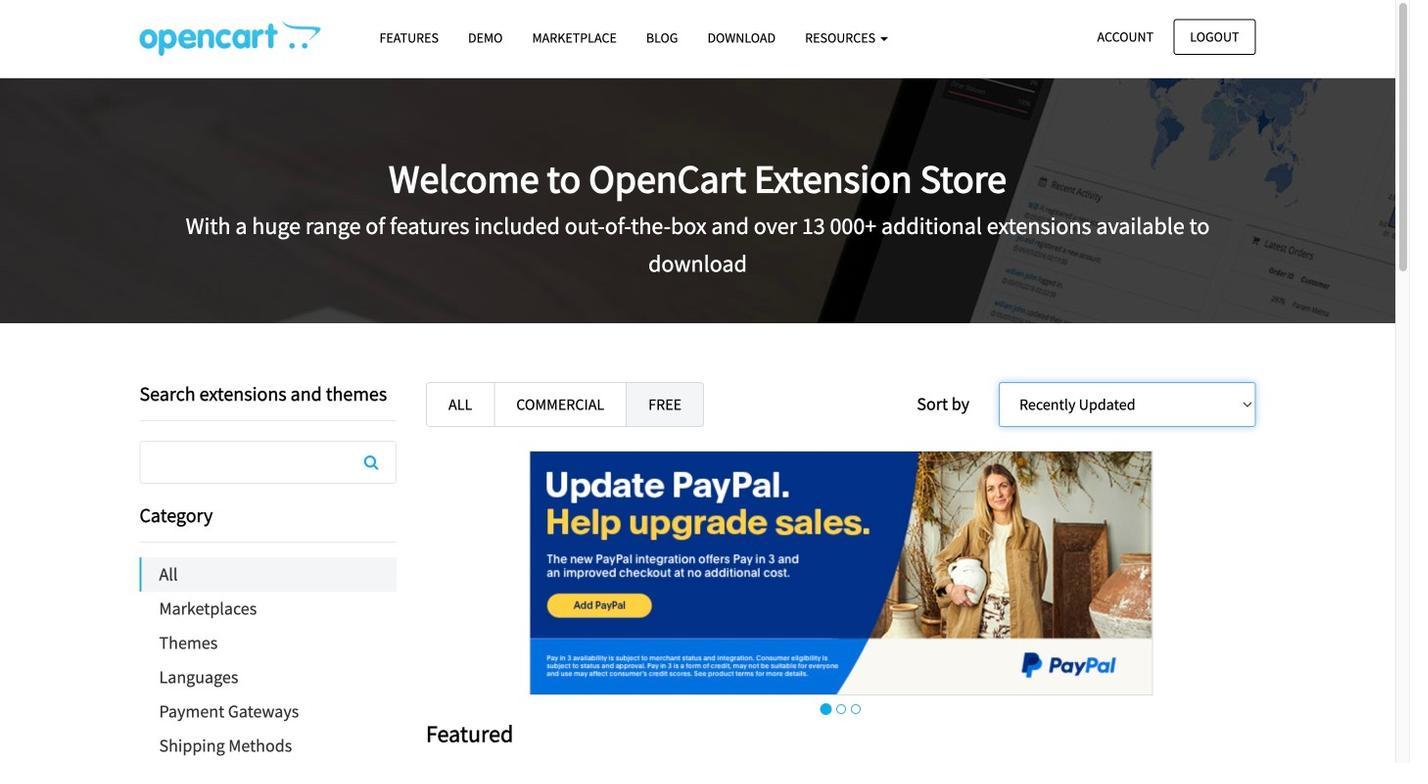 Task type: vqa. For each thing, say whether or not it's contained in the screenshot.
the PayPal Payment Gateway image
yes



Task type: locate. For each thing, give the bounding box(es) containing it.
search image
[[364, 455, 379, 470]]

None text field
[[141, 442, 396, 483]]



Task type: describe. For each thing, give the bounding box(es) containing it.
paypal payment gateway image
[[529, 451, 1153, 696]]

opencart extensions image
[[140, 21, 321, 56]]



